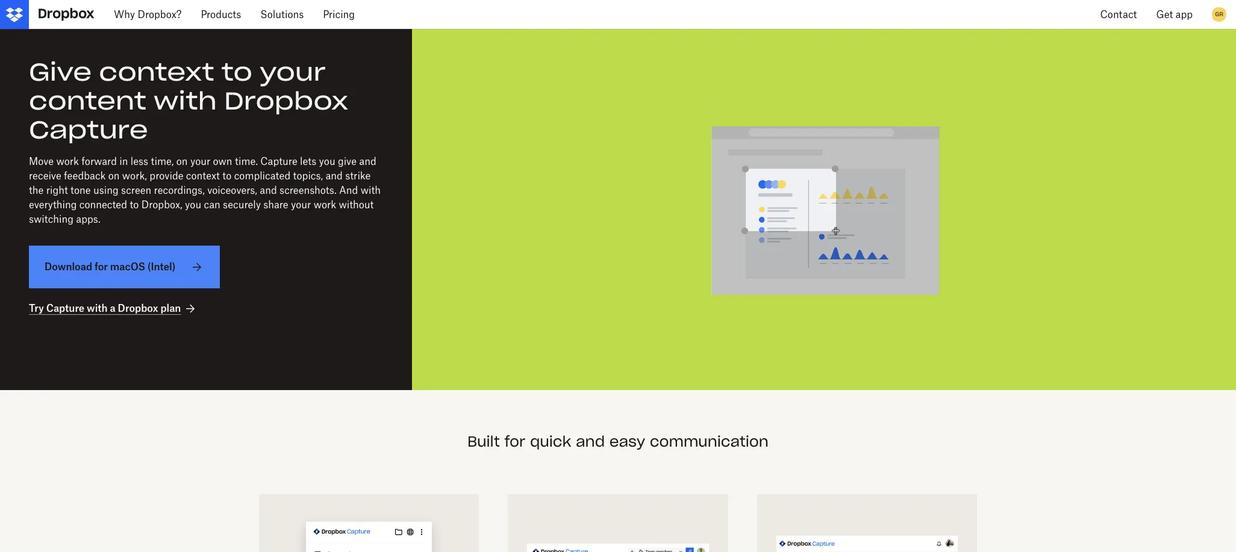 Task type: vqa. For each thing, say whether or not it's contained in the screenshot.
SHARED FOLDER, NAME row
no



Task type: describe. For each thing, give the bounding box(es) containing it.
and down 'give'
[[326, 170, 343, 182]]

give context to your content with dropbox capture
[[29, 57, 348, 145]]

solutions
[[260, 8, 304, 20]]

move work forward in less time, on your own time. capture lets you give and receive feedback on work, provide context to complicated topics, and strike the right tone using screen recordings, voiceovers, and screenshots. and with everything connected to dropbox, you can securely share your work without switching apps.
[[29, 155, 381, 225]]

move
[[29, 155, 54, 167]]

strike
[[345, 170, 371, 182]]

for for download
[[95, 261, 108, 273]]

download
[[45, 261, 92, 273]]

why
[[114, 8, 135, 20]]

with inside the 'try capture with a dropbox plan' link
[[87, 303, 108, 315]]

give
[[338, 155, 357, 167]]

voiceovers,
[[207, 184, 257, 196]]

0 vertical spatial on
[[176, 155, 188, 167]]

try capture with a dropbox plan link
[[29, 302, 198, 316]]

forward
[[81, 155, 117, 167]]

dropbox,
[[141, 199, 182, 211]]

1 vertical spatial work
[[314, 199, 336, 211]]

gr button
[[1210, 5, 1229, 24]]

1 vertical spatial on
[[108, 170, 120, 182]]

0 vertical spatial work
[[56, 155, 79, 167]]

1 vertical spatial to
[[222, 170, 232, 182]]

1 user selecting the "team members" option in the "who has access" dropdown of a dropbox capture video image from the left
[[527, 514, 709, 552]]

and down complicated
[[260, 184, 277, 196]]

feedback
[[64, 170, 106, 182]]

easy
[[609, 433, 645, 451]]

apps.
[[76, 213, 100, 225]]

and left easy
[[576, 433, 605, 451]]

using
[[93, 184, 119, 196]]

recordings,
[[154, 184, 205, 196]]

1 vertical spatial your
[[190, 155, 210, 167]]

context inside give context to your content with dropbox capture
[[99, 57, 214, 87]]

pricing
[[323, 8, 355, 20]]

with inside 'move work forward in less time, on your own time. capture lets you give and receive feedback on work, provide context to complicated topics, and strike the right tone using screen recordings, voiceovers, and screenshots. and with everything connected to dropbox, you can securely share your work without switching apps.'
[[361, 184, 381, 196]]

try
[[29, 303, 44, 315]]

plan
[[160, 303, 181, 315]]

try capture with a dropbox plan
[[29, 303, 181, 315]]

app
[[1176, 8, 1193, 20]]

why dropbox? button
[[104, 0, 191, 29]]

switching
[[29, 213, 73, 225]]

macos
[[110, 261, 145, 273]]

less
[[131, 155, 148, 167]]

contact
[[1100, 8, 1137, 20]]



Task type: locate. For each thing, give the bounding box(es) containing it.
why dropbox?
[[114, 8, 182, 20]]

and
[[339, 184, 358, 196]]

for for built
[[504, 433, 526, 451]]

to down own
[[222, 170, 232, 182]]

0 horizontal spatial with
[[87, 303, 108, 315]]

built
[[468, 433, 500, 451]]

0 vertical spatial context
[[99, 57, 214, 87]]

products
[[201, 8, 241, 20]]

give
[[29, 57, 92, 87]]

0 horizontal spatial work
[[56, 155, 79, 167]]

communication
[[650, 433, 769, 451]]

1 horizontal spatial on
[[176, 155, 188, 167]]

can
[[204, 199, 220, 211]]

1 vertical spatial dropbox
[[118, 303, 158, 315]]

0 vertical spatial with
[[154, 86, 217, 116]]

context down dropbox?
[[99, 57, 214, 87]]

without
[[339, 199, 374, 211]]

0 horizontal spatial user selecting the "team members" option in the "who has access" dropdown of a dropbox capture video image
[[527, 514, 709, 552]]

0 horizontal spatial for
[[95, 261, 108, 273]]

2 vertical spatial with
[[87, 303, 108, 315]]

time.
[[235, 155, 258, 167]]

dropbox?
[[138, 8, 182, 20]]

solutions button
[[251, 0, 313, 29]]

1 horizontal spatial you
[[319, 155, 335, 167]]

get app
[[1156, 8, 1193, 20]]

and up strike
[[359, 155, 376, 167]]

user selecting "screen recording + camera" in the capture menu element
[[441, 58, 1207, 361]]

quick
[[530, 433, 571, 451]]

on up using
[[108, 170, 120, 182]]

for left macos
[[95, 261, 108, 273]]

0 vertical spatial dropbox
[[224, 86, 348, 116]]

0 horizontal spatial on
[[108, 170, 120, 182]]

0 vertical spatial capture
[[29, 114, 148, 145]]

and
[[359, 155, 376, 167], [326, 170, 343, 182], [260, 184, 277, 196], [576, 433, 605, 451]]

pricing link
[[313, 0, 365, 29]]

1 horizontal spatial dropbox
[[224, 86, 348, 116]]

receive
[[29, 170, 61, 182]]

provide
[[150, 170, 183, 182]]

1 horizontal spatial work
[[314, 199, 336, 211]]

your left own
[[190, 155, 210, 167]]

to
[[222, 57, 252, 87], [222, 170, 232, 182], [130, 199, 139, 211]]

context down own
[[186, 170, 220, 182]]

tone
[[71, 184, 91, 196]]

user selecting "screen recording + camera" in the capture menu image
[[278, 514, 460, 552]]

context inside 'move work forward in less time, on your own time. capture lets you give and receive feedback on work, provide context to complicated topics, and strike the right tone using screen recordings, voiceovers, and screenshots. and with everything connected to dropbox, you can securely share your work without switching apps.'
[[186, 170, 220, 182]]

with
[[154, 86, 217, 116], [361, 184, 381, 196], [87, 303, 108, 315]]

to down products
[[222, 57, 252, 87]]

your down "solutions" dropdown button
[[260, 57, 326, 87]]

for right the built
[[504, 433, 526, 451]]

products button
[[191, 0, 251, 29]]

2 horizontal spatial with
[[361, 184, 381, 196]]

1 vertical spatial with
[[361, 184, 381, 196]]

for inside "link"
[[95, 261, 108, 273]]

on right time, on the left
[[176, 155, 188, 167]]

1 horizontal spatial with
[[154, 86, 217, 116]]

to inside give context to your content with dropbox capture
[[222, 57, 252, 87]]

0 vertical spatial to
[[222, 57, 252, 87]]

capture
[[29, 114, 148, 145], [260, 155, 297, 167], [46, 303, 84, 315]]

capture inside give context to your content with dropbox capture
[[29, 114, 148, 145]]

0 vertical spatial for
[[95, 261, 108, 273]]

to down screen
[[130, 199, 139, 211]]

get app button
[[1147, 0, 1202, 29]]

lets
[[300, 155, 316, 167]]

work
[[56, 155, 79, 167], [314, 199, 336, 211]]

0 horizontal spatial you
[[185, 199, 201, 211]]

on
[[176, 155, 188, 167], [108, 170, 120, 182]]

complicated
[[234, 170, 291, 182]]

contact button
[[1091, 0, 1147, 29]]

1 vertical spatial you
[[185, 199, 201, 211]]

work up feedback
[[56, 155, 79, 167]]

context
[[99, 57, 214, 87], [186, 170, 220, 182]]

time,
[[151, 155, 174, 167]]

dropbox inside give context to your content with dropbox capture
[[224, 86, 348, 116]]

0 horizontal spatial dropbox
[[118, 303, 158, 315]]

capture right try
[[46, 303, 84, 315]]

2 vertical spatial to
[[130, 199, 139, 211]]

dropbox
[[224, 86, 348, 116], [118, 303, 158, 315]]

for
[[95, 261, 108, 273], [504, 433, 526, 451]]

your inside give context to your content with dropbox capture
[[260, 57, 326, 87]]

you
[[319, 155, 335, 167], [185, 199, 201, 211]]

1 vertical spatial capture
[[260, 155, 297, 167]]

2 vertical spatial your
[[291, 199, 311, 211]]

your
[[260, 57, 326, 87], [190, 155, 210, 167], [291, 199, 311, 211]]

work down the screenshots. at the top of the page
[[314, 199, 336, 211]]

2 user selecting the "team members" option in the "who has access" dropdown of a dropbox capture video image from the left
[[776, 514, 958, 552]]

in
[[119, 155, 128, 167]]

built for quick and easy communication
[[468, 433, 769, 451]]

you right 'lets'
[[319, 155, 335, 167]]

with inside give context to your content with dropbox capture
[[154, 86, 217, 116]]

share
[[263, 199, 288, 211]]

right
[[46, 184, 68, 196]]

(intel)
[[147, 261, 175, 273]]

1 vertical spatial context
[[186, 170, 220, 182]]

the
[[29, 184, 44, 196]]

gr
[[1215, 10, 1223, 18]]

1 horizontal spatial user selecting the "team members" option in the "who has access" dropdown of a dropbox capture video image
[[776, 514, 958, 552]]

get
[[1156, 8, 1173, 20]]

download for macos (intel) link
[[29, 246, 220, 289]]

user selecting the "team members" option in the "who has access" dropdown of a dropbox capture video image
[[527, 514, 709, 552], [776, 514, 958, 552]]

2 vertical spatial capture
[[46, 303, 84, 315]]

you left can
[[185, 199, 201, 211]]

work,
[[122, 170, 147, 182]]

1 horizontal spatial for
[[504, 433, 526, 451]]

0 vertical spatial your
[[260, 57, 326, 87]]

0 vertical spatial you
[[319, 155, 335, 167]]

screenshots.
[[280, 184, 337, 196]]

securely
[[223, 199, 261, 211]]

capture up forward
[[29, 114, 148, 145]]

own
[[213, 155, 232, 167]]

your down the screenshots. at the top of the page
[[291, 199, 311, 211]]

capture up complicated
[[260, 155, 297, 167]]

capture inside 'move work forward in less time, on your own time. capture lets you give and receive feedback on work, provide context to complicated topics, and strike the right tone using screen recordings, voiceovers, and screenshots. and with everything connected to dropbox, you can securely share your work without switching apps.'
[[260, 155, 297, 167]]

content
[[29, 86, 146, 116]]

download for macos (intel)
[[45, 261, 175, 273]]

everything
[[29, 199, 77, 211]]

screen
[[121, 184, 151, 196]]

a
[[110, 303, 115, 315]]

topics,
[[293, 170, 323, 182]]

1 vertical spatial for
[[504, 433, 526, 451]]

connected
[[79, 199, 127, 211]]



